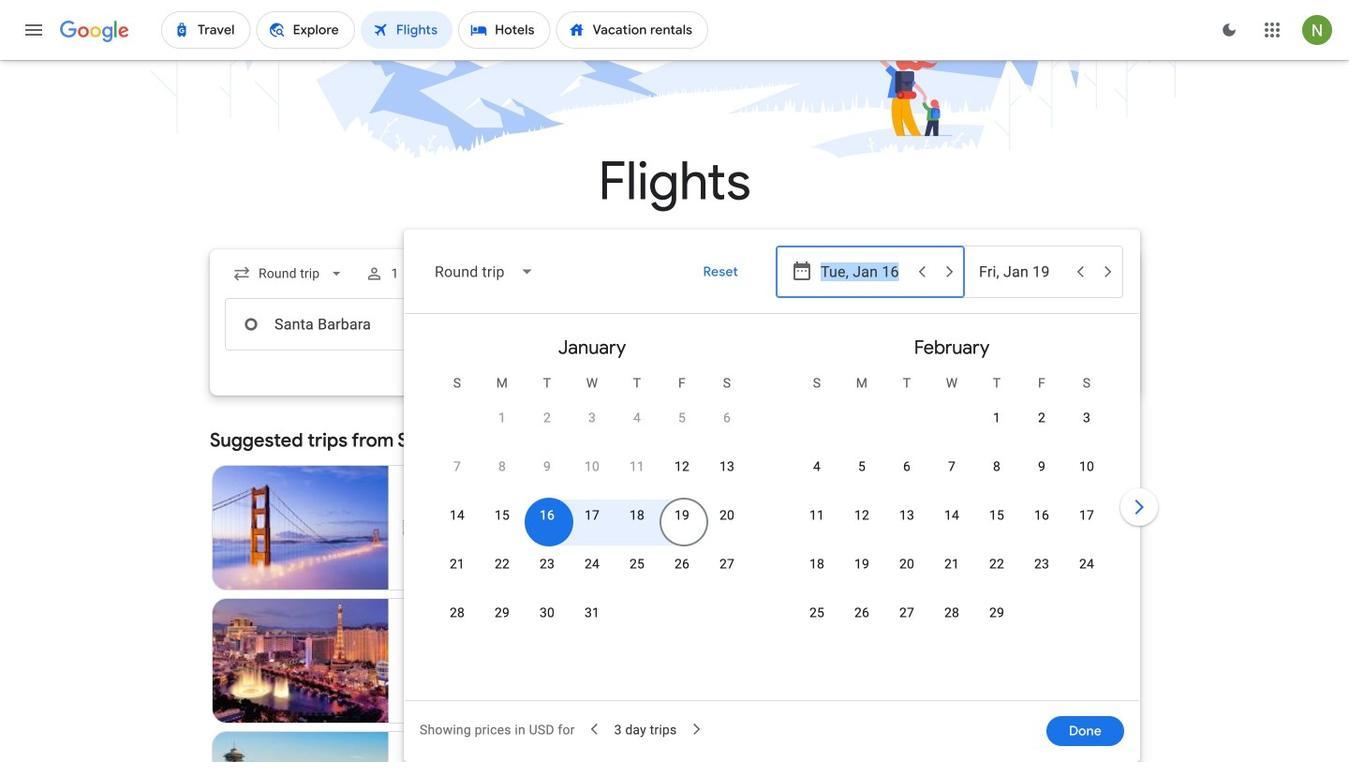 Task type: vqa. For each thing, say whether or not it's contained in the screenshot.
Wed, Feb 7 ELEMENT
yes



Task type: describe. For each thing, give the bounding box(es) containing it.
fri, jan 19, return date. element
[[675, 506, 690, 525]]

sat, jan 27 element
[[720, 555, 735, 574]]

fri, feb 23 element
[[1035, 555, 1050, 574]]

1 row group from the left
[[412, 322, 772, 693]]

wed, feb 28 element
[[945, 604, 960, 622]]

suggested trips from santa barbara region
[[210, 418, 1140, 762]]

Departure text field
[[821, 247, 907, 297]]

row up the "wed, feb 28" element
[[795, 546, 1110, 600]]

sun, jan 7 element
[[454, 457, 461, 476]]

sun, feb 11 element
[[810, 506, 825, 525]]

change appearance image
[[1207, 7, 1252, 52]]

grid inside flight search field
[[412, 322, 1132, 711]]

sun, jan 21 element
[[450, 555, 465, 574]]

wed, feb 14 element
[[945, 506, 960, 525]]

mon, jan 29 element
[[495, 604, 510, 622]]

tue, feb 20 element
[[900, 555, 915, 574]]

sat, feb 24 element
[[1080, 555, 1095, 574]]

fri, feb 2 element
[[1039, 409, 1046, 427]]

thu, feb 8 element
[[994, 457, 1001, 476]]

mon, feb 12 element
[[855, 506, 870, 525]]

Return text field
[[980, 247, 1066, 297]]

wed, jan 31 element
[[585, 604, 600, 622]]

thu, feb 22 element
[[990, 555, 1005, 574]]

row up wed, jan 31 element
[[435, 546, 750, 600]]

row down tue, feb 20 element on the bottom right
[[795, 595, 1020, 649]]

sat, feb 10 element
[[1080, 457, 1095, 476]]

219 US dollars text field
[[610, 561, 638, 578]]

main menu image
[[22, 19, 45, 41]]

sat, jan 6 element
[[724, 409, 731, 427]]

sun, feb 4 element
[[814, 457, 821, 476]]

2 row group from the left
[[772, 322, 1132, 693]]

tue, jan 2 element
[[544, 409, 551, 427]]

sat, jan 13 element
[[720, 457, 735, 476]]

row up wed, feb 14 element
[[795, 449, 1110, 502]]

Return text field
[[980, 299, 1066, 350]]

row up wed, jan 17 element
[[435, 449, 750, 502]]

188 US dollars text field
[[610, 695, 638, 711]]

sat, jan 20 element
[[720, 506, 735, 525]]

thu, feb 1 element
[[994, 409, 1001, 427]]

row up wed, jan 24 element
[[435, 498, 750, 551]]

row up the "wed, feb 21" element
[[795, 498, 1110, 551]]

tue, feb 13 element
[[900, 506, 915, 525]]

mon, feb 19 element
[[855, 555, 870, 574]]



Task type: locate. For each thing, give the bounding box(es) containing it.
fri, jan 12 element
[[675, 457, 690, 476]]

tue, jan 23 element
[[540, 555, 555, 574]]

thu, jan 25 element
[[630, 555, 645, 574]]

mon, feb 26 element
[[855, 604, 870, 622]]

row up fri, feb 9 element
[[975, 393, 1110, 454]]

mon, jan 1 element
[[499, 409, 506, 427]]

wed, jan 3 element
[[589, 409, 596, 427]]

tue, feb 6 element
[[904, 457, 911, 476]]

mon, jan 22 element
[[495, 555, 510, 574]]

fri, feb 16 element
[[1035, 506, 1050, 525]]

sun, jan 14 element
[[450, 506, 465, 525]]

tue, jan 16, departure date. element
[[540, 506, 555, 525]]

row
[[480, 393, 750, 454], [975, 393, 1110, 454], [435, 449, 750, 502], [795, 449, 1110, 502], [435, 498, 750, 551], [795, 498, 1110, 551], [435, 546, 750, 600], [795, 546, 1110, 600], [435, 595, 615, 649], [795, 595, 1020, 649]]

thu, jan 4 element
[[634, 409, 641, 427]]

row down mon, jan 22 "element"
[[435, 595, 615, 649]]

sun, feb 18 element
[[810, 555, 825, 574]]

tue, feb 27 element
[[900, 604, 915, 622]]

fri, jan 26 element
[[675, 555, 690, 574]]

mon, feb 5 element
[[859, 457, 866, 476]]

sun, jan 28 element
[[450, 604, 465, 622]]

Departure text field
[[821, 299, 907, 350]]

fri, jan 5 element
[[679, 409, 686, 427]]

sat, feb 17 element
[[1080, 506, 1095, 525]]

mon, jan 8 element
[[499, 457, 506, 476]]

tue, jan 9 element
[[544, 457, 551, 476]]

fri, feb 9 element
[[1039, 457, 1046, 476]]

wed, jan 17 element
[[585, 506, 600, 525]]

mon, jan 15 element
[[495, 506, 510, 525]]

thu, feb 29 element
[[990, 604, 1005, 622]]

None field
[[420, 249, 550, 294], [225, 257, 354, 291], [420, 249, 550, 294], [225, 257, 354, 291]]

wed, feb 7 element
[[949, 457, 956, 476]]

wed, feb 21 element
[[945, 555, 960, 574]]

wed, jan 24 element
[[585, 555, 600, 574]]

sun, feb 25 element
[[810, 604, 825, 622]]

next image
[[1117, 485, 1162, 530]]

row up "wed, jan 10" element
[[480, 393, 750, 454]]

wed, jan 10 element
[[585, 457, 600, 476]]

thu, jan 11 element
[[630, 457, 645, 476]]

grid
[[412, 322, 1132, 711]]

tue, jan 30 element
[[540, 604, 555, 622]]

thu, feb 15 element
[[990, 506, 1005, 525]]

sat, feb 3 element
[[1084, 409, 1091, 427]]

thu, jan 18 element
[[630, 506, 645, 525]]

Flight search field
[[195, 230, 1162, 762]]

row group
[[412, 322, 772, 693], [772, 322, 1132, 693]]

None text field
[[225, 298, 489, 351]]



